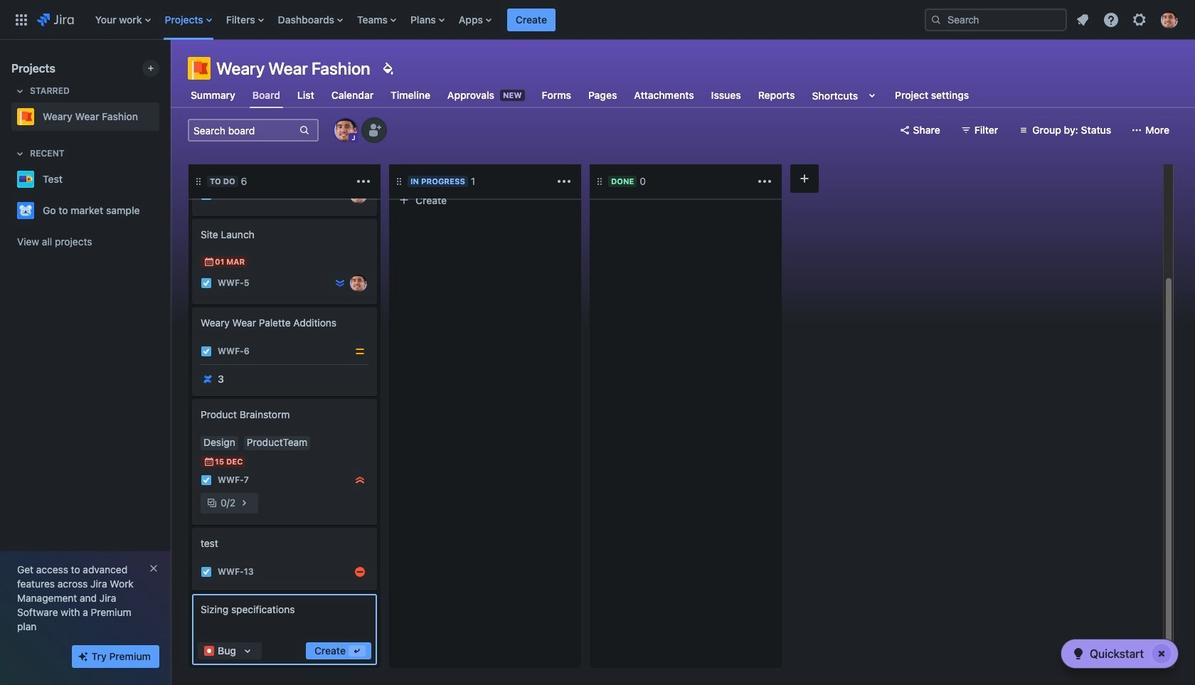 Task type: describe. For each thing, give the bounding box(es) containing it.
Search board text field
[[189, 120, 297, 140]]

1 create image from the top
[[184, 297, 201, 314]]

0 horizontal spatial list
[[88, 0, 913, 39]]

3 task image from the top
[[201, 474, 212, 486]]

sidebar navigation image
[[155, 57, 186, 85]]

1 column actions menu image from the left
[[355, 173, 372, 190]]

2 create image from the top
[[184, 389, 201, 406]]

due date: 01 march 2024 image
[[203, 256, 215, 267]]

notifications image
[[1074, 11, 1091, 28]]

create column image
[[796, 170, 813, 187]]

1 create image from the top
[[184, 209, 201, 226]]

What needs to be done? text field
[[198, 600, 371, 637]]

dismiss quickstart image
[[1150, 642, 1173, 665]]

column actions menu image
[[756, 173, 773, 190]]

check image
[[1070, 645, 1087, 662]]

help image
[[1103, 11, 1120, 28]]

4 task image from the top
[[201, 566, 212, 578]]

your profile and settings image
[[1161, 11, 1178, 28]]

task image for medium image
[[201, 346, 212, 357]]

add to starred image
[[155, 171, 172, 188]]

create project image
[[145, 63, 157, 74]]

close premium upgrade banner image
[[148, 563, 159, 574]]

medium high image
[[354, 566, 366, 578]]

james peterson image
[[350, 275, 367, 292]]

add to starred image
[[155, 202, 172, 219]]

set project background image
[[379, 60, 396, 77]]

0 vertical spatial highest image
[[535, 158, 546, 169]]

appswitcher icon image
[[13, 11, 30, 28]]

show subtasks image
[[236, 494, 253, 511]]

confluence image
[[202, 373, 213, 385]]



Task type: vqa. For each thing, say whether or not it's contained in the screenshot.
rightmost Column actions menu Icon
no



Task type: locate. For each thing, give the bounding box(es) containing it.
2 vertical spatial highest image
[[354, 474, 366, 486]]

medium image
[[354, 346, 366, 357]]

0 vertical spatial task image
[[401, 158, 413, 169]]

primary element
[[9, 0, 913, 39]]

list item
[[507, 0, 556, 39]]

Search field
[[925, 8, 1067, 31]]

james peterson image
[[350, 186, 367, 203]]

1 vertical spatial create image
[[184, 518, 201, 535]]

2 horizontal spatial highest image
[[535, 158, 546, 169]]

collapse recent projects image
[[11, 145, 28, 162]]

add people image
[[366, 122, 383, 139]]

1 horizontal spatial column actions menu image
[[556, 173, 573, 190]]

due date: 29 november 2023 image
[[203, 168, 215, 179], [203, 168, 215, 179]]

highest image
[[535, 158, 546, 169], [334, 189, 346, 201], [354, 474, 366, 486]]

0 horizontal spatial highest image
[[334, 189, 346, 201]]

list
[[88, 0, 913, 39], [1070, 7, 1187, 32]]

settings image
[[1131, 11, 1148, 28]]

remove from starred image
[[155, 108, 172, 125]]

2 task image from the top
[[201, 277, 212, 289]]

create image
[[184, 297, 201, 314], [184, 389, 201, 406]]

1 horizontal spatial task image
[[401, 158, 413, 169]]

0 vertical spatial create image
[[184, 297, 201, 314]]

1 vertical spatial highest image
[[334, 189, 346, 201]]

create image
[[184, 209, 201, 226], [184, 518, 201, 535]]

due date: 15 december 2023 image
[[203, 456, 215, 467], [203, 456, 215, 467]]

jira image
[[37, 11, 74, 28], [37, 11, 74, 28]]

task image
[[201, 189, 212, 201], [201, 277, 212, 289], [201, 474, 212, 486], [201, 566, 212, 578]]

2 create image from the top
[[184, 518, 201, 535]]

0 vertical spatial create image
[[184, 209, 201, 226]]

1 horizontal spatial list
[[1070, 7, 1187, 32]]

1 task image from the top
[[201, 189, 212, 201]]

column actions menu image
[[355, 173, 372, 190], [556, 173, 573, 190]]

0 horizontal spatial task image
[[201, 346, 212, 357]]

2 column actions menu image from the left
[[556, 173, 573, 190]]

search image
[[930, 14, 942, 25]]

tab list
[[179, 83, 980, 108]]

confluence image
[[202, 373, 213, 385]]

1 horizontal spatial highest image
[[354, 474, 366, 486]]

1 vertical spatial create image
[[184, 389, 201, 406]]

collapse starred projects image
[[11, 83, 28, 100]]

task image
[[401, 158, 413, 169], [201, 346, 212, 357]]

1 vertical spatial task image
[[201, 346, 212, 357]]

lowest image
[[334, 277, 346, 289]]

0 horizontal spatial column actions menu image
[[355, 173, 372, 190]]

due date: 01 march 2024 image
[[203, 256, 215, 267]]

banner
[[0, 0, 1195, 40]]

None search field
[[925, 8, 1067, 31]]

task image for topmost highest image
[[401, 158, 413, 169]]



